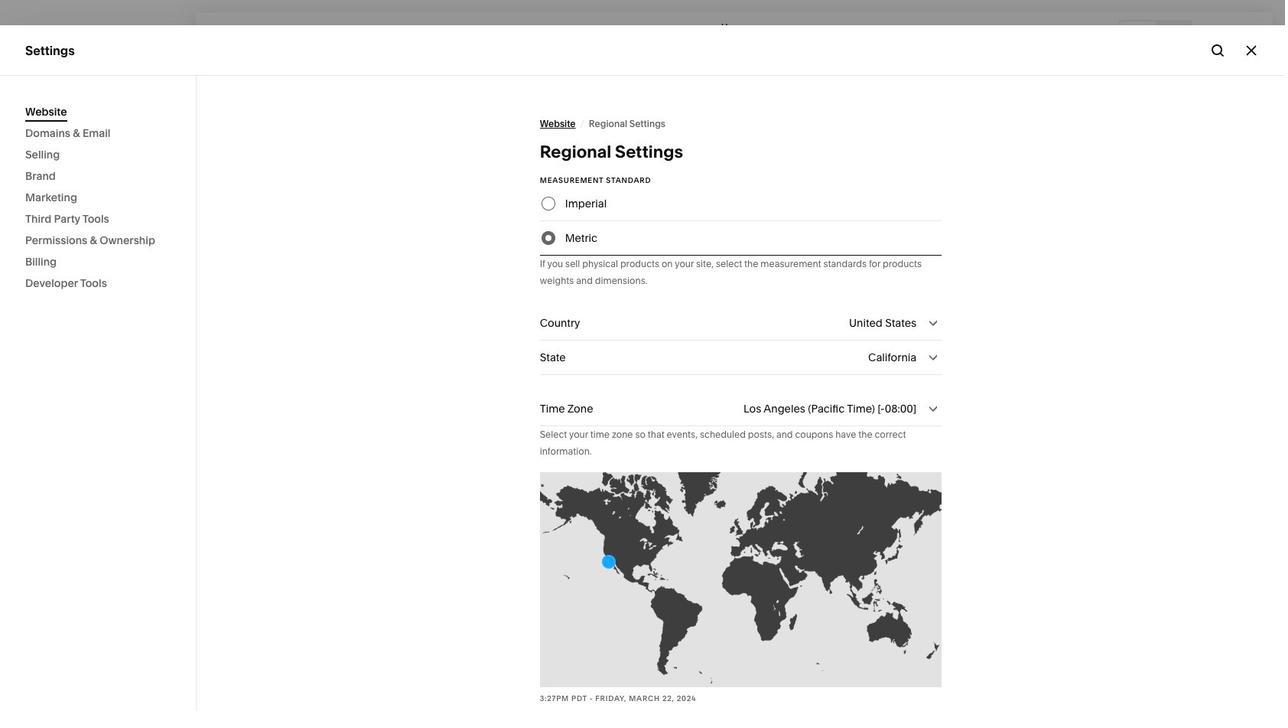 Task type: describe. For each thing, give the bounding box(es) containing it.
site preview image
[[1243, 25, 1260, 42]]

mobile image
[[1166, 25, 1183, 42]]

logo squarespace image
[[25, 25, 42, 42]]

desktop image
[[1131, 25, 1147, 42]]

cross large image
[[1244, 42, 1261, 59]]

0 horizontal spatial search image
[[153, 25, 170, 42]]



Task type: locate. For each thing, give the bounding box(es) containing it.
world map image
[[540, 472, 942, 688]]

1 horizontal spatial search image
[[1210, 42, 1227, 59]]

None field
[[540, 306, 942, 340], [540, 341, 942, 374], [540, 392, 942, 426], [540, 306, 942, 340], [540, 341, 942, 374], [540, 392, 942, 426]]

search image
[[153, 25, 170, 42], [1210, 42, 1227, 59]]

tab list
[[1121, 21, 1192, 46]]

style image
[[1207, 25, 1224, 42]]



